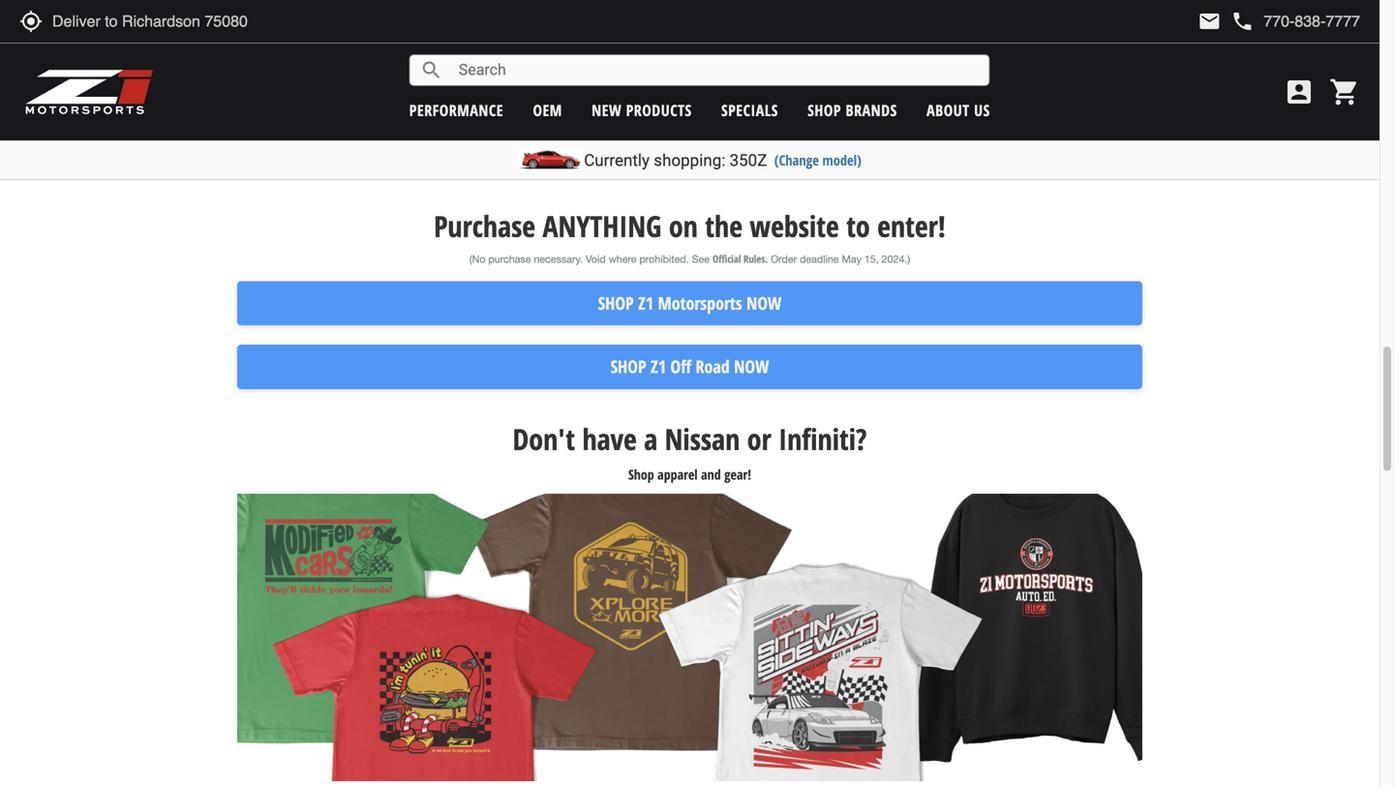 Task type: vqa. For each thing, say whether or not it's contained in the screenshot.
some
no



Task type: locate. For each thing, give the bounding box(es) containing it.
shop z1 off road now link
[[237, 345, 1143, 389]]

purchase
[[434, 206, 536, 246]]

currently
[[584, 151, 650, 170]]

may
[[842, 253, 862, 265]]

z1 left 'off'
[[651, 355, 666, 379]]

2024.)
[[882, 253, 910, 265]]

performance
[[409, 100, 504, 121]]

shop
[[808, 100, 842, 121], [628, 465, 654, 484]]

z1
[[638, 291, 654, 315], [651, 355, 666, 379]]

deadline
[[800, 253, 839, 265]]

rules.
[[744, 252, 768, 266]]

z1 motorsports logo image
[[24, 68, 154, 116]]

nissan
[[665, 419, 740, 459]]

new products
[[592, 100, 692, 121]]

shop z1 off road now button
[[237, 345, 1143, 389]]

shop left apparel
[[628, 465, 654, 484]]

infiniti?
[[779, 419, 867, 459]]

products
[[626, 100, 692, 121]]

account_box
[[1284, 76, 1315, 107]]

now
[[747, 291, 782, 315], [734, 355, 769, 379]]

phone link
[[1231, 10, 1360, 33]]

motorsports
[[658, 291, 742, 315]]

shop left 'off'
[[611, 355, 646, 379]]

mail
[[1198, 10, 1221, 33]]

1 vertical spatial z1
[[651, 355, 666, 379]]

0 vertical spatial shop
[[598, 291, 634, 315]]

new
[[592, 100, 622, 121]]

to
[[846, 206, 870, 246]]

shop brands
[[808, 100, 897, 121]]

order
[[771, 253, 797, 265]]

shop
[[598, 291, 634, 315], [611, 355, 646, 379]]

1 vertical spatial shop
[[628, 465, 654, 484]]

0 horizontal spatial shop
[[628, 465, 654, 484]]

void
[[586, 253, 606, 265]]

new products link
[[592, 100, 692, 121]]

about us
[[927, 100, 990, 121]]

brands
[[846, 100, 897, 121]]

road
[[696, 355, 730, 379]]

now right 'road'
[[734, 355, 769, 379]]

z1 for off
[[651, 355, 666, 379]]

or
[[747, 419, 771, 459]]

my_location
[[19, 10, 43, 33]]

don't have a nissan or infiniti? shop apparel and gear!
[[513, 419, 867, 484]]

0 vertical spatial now
[[747, 291, 782, 315]]

shop for shop z1 off road now
[[611, 355, 646, 379]]

Search search field
[[443, 55, 989, 85]]

purchase
[[488, 253, 531, 265]]

1 horizontal spatial shop
[[808, 100, 842, 121]]

about
[[927, 100, 970, 121]]

1 vertical spatial shop
[[611, 355, 646, 379]]

(no
[[470, 253, 486, 265]]

enter!
[[877, 206, 946, 246]]

shop down where
[[598, 291, 634, 315]]

us
[[974, 100, 990, 121]]

now down rules. at right top
[[747, 291, 782, 315]]

0 vertical spatial z1
[[638, 291, 654, 315]]

where
[[609, 253, 637, 265]]

purchase anything on the website to enter! (no purchase necessary. void where prohibited. see official rules. order deadline may 15, 2024.)
[[434, 206, 946, 266]]

shop left brands
[[808, 100, 842, 121]]

z1 down the prohibited.
[[638, 291, 654, 315]]



Task type: describe. For each thing, give the bounding box(es) containing it.
account_box link
[[1279, 76, 1320, 107]]

model)
[[823, 151, 862, 169]]

(change model) link
[[775, 151, 862, 169]]

a
[[644, 419, 658, 459]]

phone
[[1231, 10, 1254, 33]]

necessary.
[[534, 253, 583, 265]]

prohibited.
[[640, 253, 689, 265]]

and
[[701, 465, 721, 484]]

mail link
[[1198, 10, 1221, 33]]

currently shopping: 350z (change model)
[[584, 151, 862, 170]]

on
[[669, 206, 698, 246]]

anything
[[543, 206, 662, 246]]

shop inside 'don't have a nissan or infiniti? shop apparel and gear!'
[[628, 465, 654, 484]]

shopping:
[[654, 151, 726, 170]]

shop for shop z1 motorsports now
[[598, 291, 634, 315]]

specials link
[[721, 100, 778, 121]]

15,
[[865, 253, 879, 265]]

oem link
[[533, 100, 562, 121]]

see
[[692, 253, 710, 265]]

don't
[[513, 419, 575, 459]]

(change
[[775, 151, 819, 169]]

shopping_cart link
[[1325, 76, 1360, 107]]

350z
[[730, 151, 767, 170]]

the
[[705, 206, 743, 246]]

gear!
[[724, 465, 751, 484]]

1 vertical spatial now
[[734, 355, 769, 379]]

shop brands link
[[808, 100, 897, 121]]

shop z1 motorsports now
[[598, 291, 782, 315]]

apparel
[[658, 465, 698, 484]]

about us link
[[927, 100, 990, 121]]

performance link
[[409, 100, 504, 121]]

z1 for motorsports
[[638, 291, 654, 315]]

search
[[420, 59, 443, 82]]

official
[[713, 252, 741, 266]]

official rules. link
[[713, 252, 768, 266]]

specials
[[721, 100, 778, 121]]

shop z1 motorsports now link
[[237, 281, 1143, 326]]

mail phone
[[1198, 10, 1254, 33]]

oem
[[533, 100, 562, 121]]

off
[[671, 355, 691, 379]]

shop z1 motorsports now button
[[237, 281, 1143, 326]]

website
[[750, 206, 839, 246]]

shopping_cart
[[1329, 76, 1360, 107]]

have
[[582, 419, 637, 459]]

shop z1 off road now
[[611, 355, 769, 379]]

0 vertical spatial shop
[[808, 100, 842, 121]]



